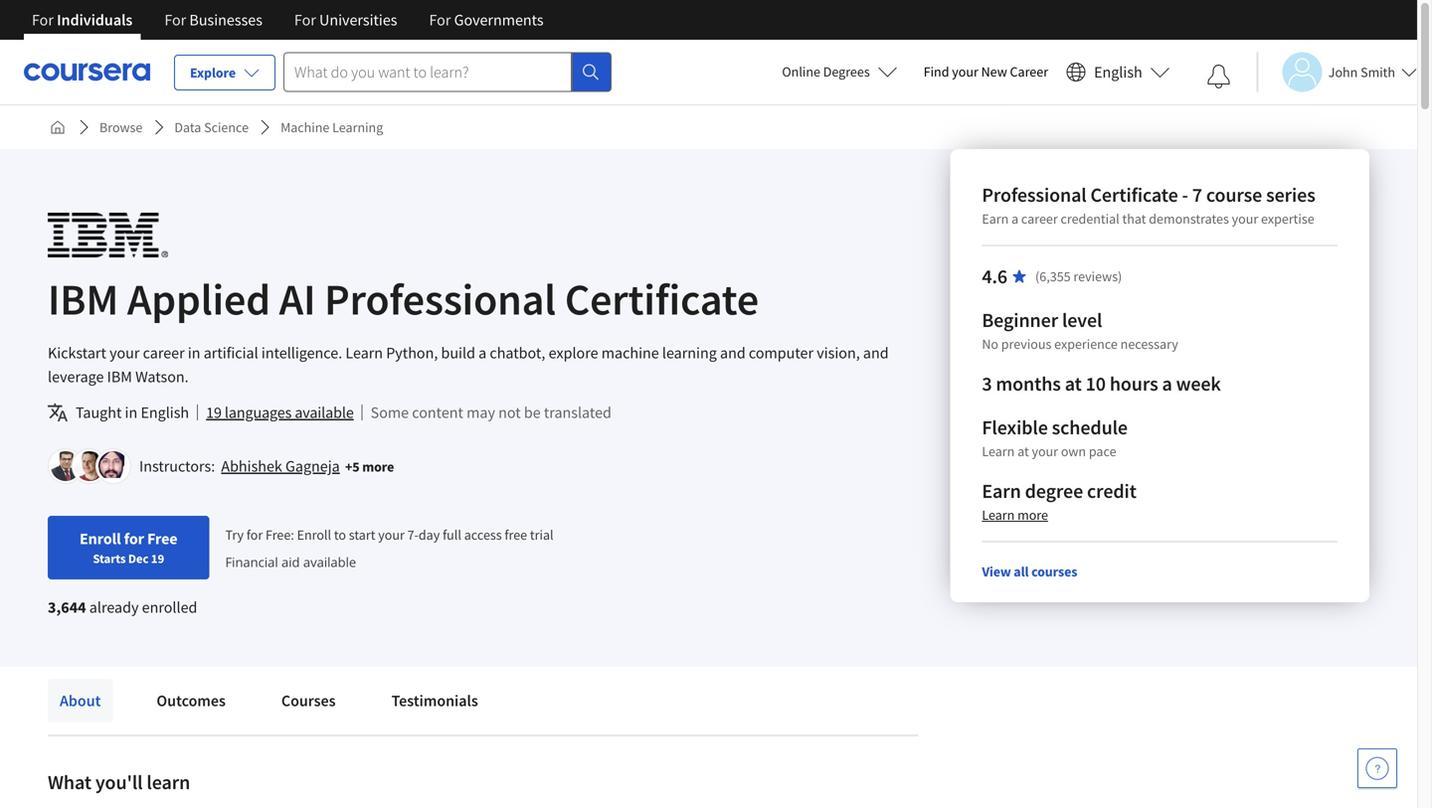 Task type: describe. For each thing, give the bounding box(es) containing it.
learn inside flexible schedule learn at your own pace
[[982, 443, 1015, 461]]

necessary
[[1121, 335, 1179, 353]]

computer
[[749, 343, 814, 363]]

flexible schedule learn at your own pace
[[982, 415, 1128, 461]]

testimonials
[[392, 692, 478, 711]]

certificate inside professional certificate - 7 course series earn a career credential that demonstrates your expertise
[[1091, 183, 1179, 207]]

own
[[1061, 443, 1087, 461]]

what you'll learn
[[48, 771, 190, 795]]

0 vertical spatial at
[[1065, 372, 1082, 397]]

that
[[1123, 210, 1147, 228]]

aid
[[282, 553, 300, 571]]

a inside kickstart your career in artificial intelligence. learn python, build a chatbot, explore machine learning and computer vision, and leverage ibm watson.
[[479, 343, 487, 363]]

learning
[[332, 118, 383, 136]]

career inside kickstart your career in artificial intelligence. learn python, build a chatbot, explore machine learning and computer vision, and leverage ibm watson.
[[143, 343, 185, 363]]

businesses
[[189, 10, 263, 30]]

19 languages available button
[[206, 401, 354, 425]]

financial
[[225, 553, 278, 571]]

be
[[524, 403, 541, 423]]

a inside professional certificate - 7 course series earn a career credential that demonstrates your expertise
[[1012, 210, 1019, 228]]

show notifications image
[[1208, 65, 1232, 89]]

some content may not be translated
[[371, 403, 612, 423]]

some
[[371, 403, 409, 423]]

3
[[982, 372, 992, 397]]

months
[[996, 372, 1061, 397]]

may
[[467, 403, 495, 423]]

experience
[[1055, 335, 1118, 353]]

reviews)
[[1074, 268, 1123, 286]]

1 vertical spatial in
[[125, 403, 138, 423]]

degrees
[[824, 63, 870, 81]]

english button
[[1059, 40, 1179, 104]]

for for governments
[[429, 10, 451, 30]]

learn inside earn degree credit learn more
[[982, 506, 1015, 524]]

instructors: abhishek gagneja +5 more
[[139, 457, 394, 477]]

beginner level no previous experience necessary
[[982, 308, 1179, 353]]

for universities
[[294, 10, 397, 30]]

abhishek gagneja image
[[51, 452, 81, 482]]

online degrees
[[782, 63, 870, 81]]

your inside kickstart your career in artificial intelligence. learn python, build a chatbot, explore machine learning and computer vision, and leverage ibm watson.
[[110, 343, 140, 363]]

abhishek gagneja link
[[221, 457, 340, 477]]

taught
[[76, 403, 122, 423]]

your inside flexible schedule learn at your own pace
[[1032, 443, 1059, 461]]

machine
[[602, 343, 659, 363]]

0 horizontal spatial professional
[[324, 272, 556, 327]]

watson.
[[135, 367, 189, 387]]

gagneja
[[286, 457, 340, 477]]

week
[[1177, 372, 1222, 397]]

you'll
[[95, 771, 143, 795]]

demonstrates
[[1149, 210, 1230, 228]]

kickstart
[[48, 343, 106, 363]]

browse
[[99, 118, 143, 136]]

full
[[443, 526, 462, 544]]

career
[[1010, 63, 1049, 81]]

hours
[[1110, 372, 1159, 397]]

+5 more button
[[345, 457, 394, 477]]

no
[[982, 335, 999, 353]]

build
[[441, 343, 476, 363]]

try
[[225, 526, 244, 544]]

beginner
[[982, 308, 1059, 333]]

credit
[[1088, 479, 1137, 504]]

view
[[982, 563, 1012, 581]]

vision,
[[817, 343, 860, 363]]

starts
[[93, 551, 126, 567]]

data
[[174, 118, 201, 136]]

content
[[412, 403, 464, 423]]

professional inside professional certificate - 7 course series earn a career credential that demonstrates your expertise
[[982, 183, 1087, 207]]

expertise
[[1262, 210, 1315, 228]]

day
[[419, 526, 440, 544]]

access
[[464, 526, 502, 544]]

english inside english button
[[1095, 62, 1143, 82]]

help center image
[[1366, 757, 1390, 781]]

in inside kickstart your career in artificial intelligence. learn python, build a chatbot, explore machine learning and computer vision, and leverage ibm watson.
[[188, 343, 201, 363]]

ibm image
[[48, 213, 168, 258]]

machine learning link
[[273, 109, 391, 145]]

credential
[[1061, 210, 1120, 228]]

earn inside professional certificate - 7 course series earn a career credential that demonstrates your expertise
[[982, 210, 1009, 228]]

learn more link
[[982, 506, 1049, 524]]

python,
[[386, 343, 438, 363]]

(6,355
[[1036, 268, 1071, 286]]

kickstart your career in artificial intelligence. learn python, build a chatbot, explore machine learning and computer vision, and leverage ibm watson.
[[48, 343, 889, 387]]

course
[[1207, 183, 1263, 207]]

already
[[89, 598, 139, 618]]

courses link
[[270, 680, 348, 723]]

10
[[1086, 372, 1106, 397]]

learn
[[147, 771, 190, 795]]

languages
[[225, 403, 292, 423]]

find your new career
[[924, 63, 1049, 81]]

enrolled
[[142, 598, 197, 618]]



Task type: locate. For each thing, give the bounding box(es) containing it.
enroll inside enroll for free starts dec 19
[[80, 529, 121, 549]]

1 horizontal spatial more
[[1018, 506, 1049, 524]]

english
[[1095, 62, 1143, 82], [141, 403, 189, 423]]

in
[[188, 343, 201, 363], [125, 403, 138, 423]]

0 vertical spatial ibm
[[48, 272, 119, 327]]

your inside try for free: enroll to start your 7-day full access free trial financial aid available
[[378, 526, 405, 544]]

19 languages available
[[206, 403, 354, 423]]

more for credit
[[1018, 506, 1049, 524]]

at
[[1065, 372, 1082, 397], [1018, 443, 1029, 461]]

0 horizontal spatial 19
[[151, 551, 164, 567]]

1 horizontal spatial for
[[247, 526, 263, 544]]

machine learning
[[281, 118, 383, 136]]

7-
[[408, 526, 419, 544]]

applied
[[127, 272, 271, 327]]

more inside earn degree credit learn more
[[1018, 506, 1049, 524]]

learning
[[663, 343, 717, 363]]

19 right dec
[[151, 551, 164, 567]]

artificial
[[204, 343, 258, 363]]

1 horizontal spatial english
[[1095, 62, 1143, 82]]

0 vertical spatial in
[[188, 343, 201, 363]]

your
[[952, 63, 979, 81], [1232, 210, 1259, 228], [110, 343, 140, 363], [1032, 443, 1059, 461], [378, 526, 405, 544]]

for individuals
[[32, 10, 133, 30]]

-
[[1183, 183, 1189, 207]]

0 vertical spatial a
[[1012, 210, 1019, 228]]

for left businesses
[[164, 10, 186, 30]]

for up what do you want to learn? "text field"
[[429, 10, 451, 30]]

earn degree credit learn more
[[982, 479, 1137, 524]]

instructors:
[[139, 457, 215, 477]]

series
[[1267, 183, 1316, 207]]

professional up build
[[324, 272, 556, 327]]

for for universities
[[294, 10, 316, 30]]

for left 'universities' at the top of page
[[294, 10, 316, 30]]

available up gagneja
[[295, 403, 354, 423]]

None search field
[[284, 52, 612, 92]]

3,644 already enrolled
[[48, 598, 197, 618]]

at inside flexible schedule learn at your own pace
[[1018, 443, 1029, 461]]

flexible
[[982, 415, 1048, 440]]

a left credential
[[1012, 210, 1019, 228]]

0 horizontal spatial for
[[124, 529, 144, 549]]

level
[[1063, 308, 1103, 333]]

0 vertical spatial 19
[[206, 403, 222, 423]]

0 vertical spatial english
[[1095, 62, 1143, 82]]

professional certificate - 7 course series earn a career credential that demonstrates your expertise
[[982, 183, 1316, 228]]

2 vertical spatial learn
[[982, 506, 1015, 524]]

your left own
[[1032, 443, 1059, 461]]

english down watson.
[[141, 403, 189, 423]]

(6,355 reviews)
[[1036, 268, 1123, 286]]

career
[[1022, 210, 1058, 228], [143, 343, 185, 363]]

more right +5
[[362, 458, 394, 476]]

2 and from the left
[[864, 343, 889, 363]]

in left artificial on the left top of the page
[[188, 343, 201, 363]]

about
[[60, 692, 101, 711]]

1 horizontal spatial a
[[1012, 210, 1019, 228]]

ibm applied ai professional certificate
[[48, 272, 759, 327]]

1 vertical spatial career
[[143, 343, 185, 363]]

ibm up kickstart
[[48, 272, 119, 327]]

universities
[[319, 10, 397, 30]]

1 vertical spatial ibm
[[107, 367, 132, 387]]

rav ahuja image
[[99, 452, 128, 482]]

view all courses
[[982, 563, 1078, 581]]

0 vertical spatial professional
[[982, 183, 1087, 207]]

career up watson.
[[143, 343, 185, 363]]

smith
[[1361, 63, 1396, 81]]

for up dec
[[124, 529, 144, 549]]

0 vertical spatial career
[[1022, 210, 1058, 228]]

for inside try for free: enroll to start your 7-day full access free trial financial aid available
[[247, 526, 263, 544]]

0 vertical spatial more
[[362, 458, 394, 476]]

0 horizontal spatial in
[[125, 403, 138, 423]]

earn up 4.6
[[982, 210, 1009, 228]]

a right build
[[479, 343, 487, 363]]

learn inside kickstart your career in artificial intelligence. learn python, build a chatbot, explore machine learning and computer vision, and leverage ibm watson.
[[346, 343, 383, 363]]

professional up credential
[[982, 183, 1087, 207]]

degree
[[1025, 479, 1084, 504]]

for right try
[[247, 526, 263, 544]]

1 vertical spatial more
[[1018, 506, 1049, 524]]

career left credential
[[1022, 210, 1058, 228]]

outcomes link
[[145, 680, 238, 723]]

career inside professional certificate - 7 course series earn a career credential that demonstrates your expertise
[[1022, 210, 1058, 228]]

0 horizontal spatial a
[[479, 343, 487, 363]]

joseph santarcangelo image
[[75, 452, 104, 482]]

for inside enroll for free starts dec 19
[[124, 529, 144, 549]]

ibm inside kickstart your career in artificial intelligence. learn python, build a chatbot, explore machine learning and computer vision, and leverage ibm watson.
[[107, 367, 132, 387]]

0 horizontal spatial certificate
[[565, 272, 759, 327]]

explore button
[[174, 55, 276, 91]]

explore
[[549, 343, 599, 363]]

more down degree at bottom right
[[1018, 506, 1049, 524]]

7
[[1193, 183, 1203, 207]]

1 horizontal spatial and
[[864, 343, 889, 363]]

more inside instructors: abhishek gagneja +5 more
[[362, 458, 394, 476]]

1 horizontal spatial at
[[1065, 372, 1082, 397]]

what
[[48, 771, 92, 795]]

enroll left to
[[297, 526, 331, 544]]

2 vertical spatial a
[[1163, 372, 1173, 397]]

available down to
[[303, 553, 356, 571]]

trial
[[530, 526, 554, 544]]

0 horizontal spatial enroll
[[80, 529, 121, 549]]

about link
[[48, 680, 113, 723]]

learn left python,
[[346, 343, 383, 363]]

taught in english
[[76, 403, 189, 423]]

online degrees button
[[767, 50, 914, 94]]

at down flexible
[[1018, 443, 1029, 461]]

banner navigation
[[16, 0, 560, 55]]

for for try
[[247, 526, 263, 544]]

19
[[206, 403, 222, 423], [151, 551, 164, 567]]

previous
[[1002, 335, 1052, 353]]

learn down flexible
[[982, 443, 1015, 461]]

a
[[1012, 210, 1019, 228], [479, 343, 487, 363], [1163, 372, 1173, 397]]

dec
[[128, 551, 149, 567]]

for left individuals
[[32, 10, 54, 30]]

available inside try for free: enroll to start your 7-day full access free trial financial aid available
[[303, 553, 356, 571]]

schedule
[[1052, 415, 1128, 440]]

enroll inside try for free: enroll to start your 7-day full access free trial financial aid available
[[297, 526, 331, 544]]

3,644
[[48, 598, 86, 618]]

4 for from the left
[[429, 10, 451, 30]]

john smith button
[[1257, 52, 1418, 92]]

and right learning
[[720, 343, 746, 363]]

for for businesses
[[164, 10, 186, 30]]

0 vertical spatial earn
[[982, 210, 1009, 228]]

1 horizontal spatial in
[[188, 343, 201, 363]]

leverage
[[48, 367, 104, 387]]

+5
[[345, 458, 360, 476]]

data science link
[[167, 109, 257, 145]]

enroll up starts
[[80, 529, 121, 549]]

your down course
[[1232, 210, 1259, 228]]

0 vertical spatial available
[[295, 403, 354, 423]]

0 vertical spatial learn
[[346, 343, 383, 363]]

earn
[[982, 210, 1009, 228], [982, 479, 1022, 504]]

english right "career"
[[1095, 62, 1143, 82]]

19 left languages
[[206, 403, 222, 423]]

0 horizontal spatial at
[[1018, 443, 1029, 461]]

1 for from the left
[[32, 10, 54, 30]]

outcomes
[[157, 692, 226, 711]]

your up watson.
[[110, 343, 140, 363]]

at left 10
[[1065, 372, 1082, 397]]

john smith
[[1329, 63, 1396, 81]]

science
[[204, 118, 249, 136]]

data science
[[174, 118, 249, 136]]

2 earn from the top
[[982, 479, 1022, 504]]

your left 7- on the left of the page
[[378, 526, 405, 544]]

0 vertical spatial certificate
[[1091, 183, 1179, 207]]

1 horizontal spatial career
[[1022, 210, 1058, 228]]

2 horizontal spatial a
[[1163, 372, 1173, 397]]

find
[[924, 63, 950, 81]]

1 earn from the top
[[982, 210, 1009, 228]]

What do you want to learn? text field
[[284, 52, 572, 92]]

1 vertical spatial earn
[[982, 479, 1022, 504]]

and
[[720, 343, 746, 363], [864, 343, 889, 363]]

available inside button
[[295, 403, 354, 423]]

1 vertical spatial professional
[[324, 272, 556, 327]]

a left the week
[[1163, 372, 1173, 397]]

1 vertical spatial learn
[[982, 443, 1015, 461]]

your inside professional certificate - 7 course series earn a career credential that demonstrates your expertise
[[1232, 210, 1259, 228]]

your right the find
[[952, 63, 979, 81]]

1 vertical spatial certificate
[[565, 272, 759, 327]]

home image
[[50, 119, 66, 135]]

certificate up that on the right of page
[[1091, 183, 1179, 207]]

certificate up learning
[[565, 272, 759, 327]]

chatbot,
[[490, 343, 546, 363]]

for for individuals
[[32, 10, 54, 30]]

financial aid available button
[[225, 553, 356, 571]]

1 vertical spatial 19
[[151, 551, 164, 567]]

for for enroll
[[124, 529, 144, 549]]

free
[[147, 529, 178, 549]]

1 vertical spatial at
[[1018, 443, 1029, 461]]

3 for from the left
[[294, 10, 316, 30]]

in right taught
[[125, 403, 138, 423]]

1 horizontal spatial professional
[[982, 183, 1087, 207]]

and right vision,
[[864, 343, 889, 363]]

2 for from the left
[[164, 10, 186, 30]]

1 horizontal spatial enroll
[[297, 526, 331, 544]]

to
[[334, 526, 346, 544]]

coursera image
[[24, 56, 150, 88]]

1 vertical spatial a
[[479, 343, 487, 363]]

more for gagneja
[[362, 458, 394, 476]]

view all courses link
[[982, 563, 1078, 581]]

find your new career link
[[914, 60, 1059, 85]]

all
[[1014, 563, 1029, 581]]

new
[[982, 63, 1008, 81]]

19 inside button
[[206, 403, 222, 423]]

testimonials link
[[380, 680, 490, 723]]

earn inside earn degree credit learn more
[[982, 479, 1022, 504]]

browse link
[[92, 109, 151, 145]]

0 horizontal spatial and
[[720, 343, 746, 363]]

1 horizontal spatial certificate
[[1091, 183, 1179, 207]]

4.6
[[982, 264, 1008, 289]]

enroll
[[297, 526, 331, 544], [80, 529, 121, 549]]

0 horizontal spatial english
[[141, 403, 189, 423]]

learn up view
[[982, 506, 1015, 524]]

start
[[349, 526, 376, 544]]

0 horizontal spatial more
[[362, 458, 394, 476]]

earn up learn more "link"
[[982, 479, 1022, 504]]

1 vertical spatial available
[[303, 553, 356, 571]]

1 vertical spatial english
[[141, 403, 189, 423]]

1 and from the left
[[720, 343, 746, 363]]

19 inside enroll for free starts dec 19
[[151, 551, 164, 567]]

governments
[[454, 10, 544, 30]]

0 horizontal spatial career
[[143, 343, 185, 363]]

machine
[[281, 118, 330, 136]]

1 horizontal spatial 19
[[206, 403, 222, 423]]

ibm
[[48, 272, 119, 327], [107, 367, 132, 387]]

ibm up taught in english
[[107, 367, 132, 387]]

courses
[[281, 692, 336, 711]]



Task type: vqa. For each thing, say whether or not it's contained in the screenshot.
the bottom Learn
yes



